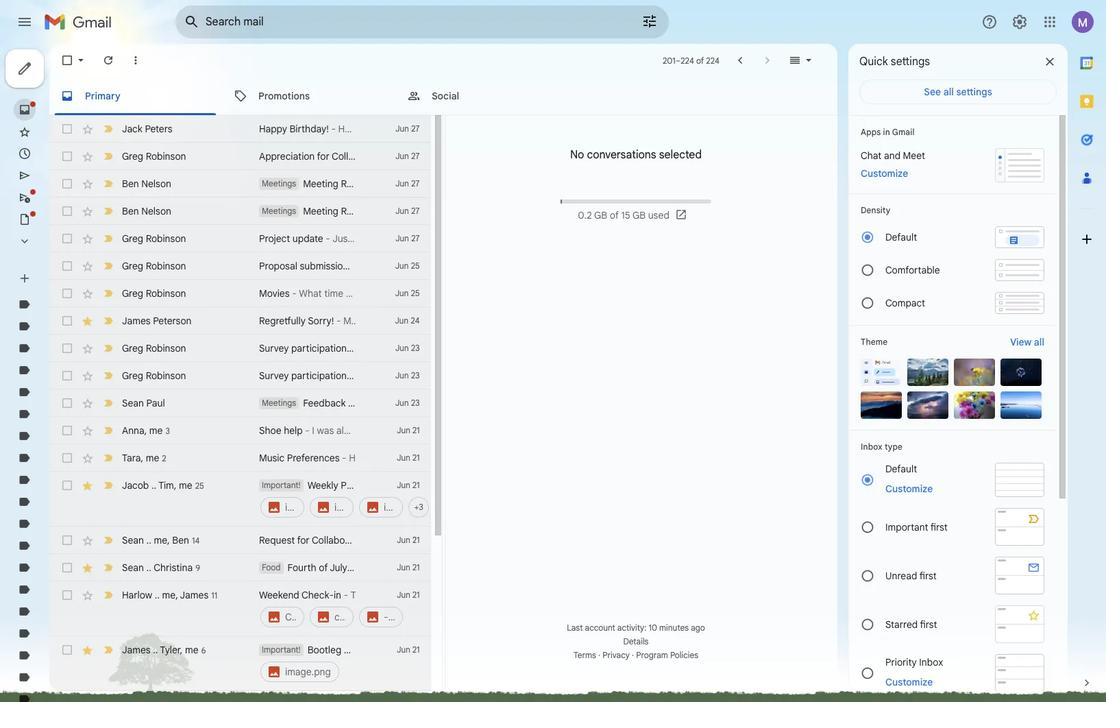 Task type: locate. For each thing, give the bounding box(es) containing it.
for
[[317, 150, 330, 163], [297, 534, 310, 546]]

jun for 16th "row" from the bottom of the no conversations selected main content
[[396, 178, 409, 189]]

4 jun 27 from the top
[[396, 206, 420, 216]]

first right the starred
[[921, 618, 938, 630]]

1 greg from the top
[[122, 150, 143, 163]]

ben for fourth "row"
[[122, 205, 139, 217]]

of left 15
[[610, 209, 619, 221]]

2 sean from the top
[[122, 534, 144, 546]]

jun 21 for anna , me 3
[[397, 425, 420, 435]]

jun 21 for jacob .. tim , me 25
[[397, 480, 420, 490]]

gb
[[594, 209, 608, 221], [633, 209, 646, 221]]

survey participation request for first survey participation request link from the bottom of the no conversations selected main content
[[259, 370, 383, 382]]

for for request
[[297, 534, 310, 546]]

2 vertical spatial first
[[921, 618, 938, 630]]

1 request from the top
[[349, 342, 383, 354]]

· right terms
[[599, 650, 601, 660]]

jun for 13th "row" from the bottom of the no conversations selected main content
[[395, 261, 409, 271]]

meeting up update
[[303, 205, 339, 217]]

me for tara
[[146, 452, 159, 464]]

0 vertical spatial sean
[[122, 397, 144, 409]]

0 horizontal spatial gb
[[594, 209, 608, 221]]

2 vertical spatial james
[[122, 643, 151, 656]]

regretfully
[[259, 315, 306, 327]]

important! inside 'important! weekly plush drop'
[[262, 480, 301, 490]]

3
[[166, 425, 170, 436]]

11 row from the top
[[49, 389, 431, 417]]

, left 3 at the left bottom of the page
[[144, 424, 147, 436]]

0 horizontal spatial ·
[[599, 650, 601, 660]]

1 horizontal spatial project
[[397, 534, 428, 546]]

2 vertical spatial 23
[[411, 398, 420, 408]]

customize down and in the top of the page
[[861, 167, 909, 180]]

view all
[[1011, 336, 1045, 348]]

customize button up important
[[878, 481, 942, 497]]

1 vertical spatial ben nelson
[[122, 205, 171, 217]]

, for harlow
[[176, 589, 178, 601]]

customize down priority inbox
[[886, 676, 933, 688]]

21 for sean .. christina 9
[[413, 562, 420, 573]]

customize for default
[[886, 483, 933, 495]]

0.2 gb of 15 gb used
[[578, 209, 670, 221]]

2 survey participation request from the top
[[259, 370, 383, 382]]

me for anna
[[149, 424, 163, 436]]

me
[[149, 424, 163, 436], [146, 452, 159, 464], [179, 479, 192, 491], [154, 534, 167, 546], [162, 589, 176, 601], [185, 643, 199, 656]]

1 nelson from the top
[[141, 178, 171, 190]]

all right the see
[[944, 86, 954, 98]]

main menu image
[[16, 14, 33, 30]]

1 ben nelson from the top
[[122, 178, 171, 190]]

survey participation request down sorry!
[[259, 342, 383, 354]]

17 row from the top
[[49, 581, 431, 636]]

0 horizontal spatial of
[[319, 562, 328, 574]]

row containing jacob
[[49, 472, 431, 527]]

first for important first
[[931, 521, 948, 533]]

21 for anna , me 3
[[413, 425, 420, 435]]

meetings up project update -
[[262, 206, 296, 216]]

1 vertical spatial cell
[[259, 643, 378, 684]]

6 robinson from the top
[[146, 370, 186, 382]]

social
[[432, 89, 459, 102]]

5 robinson from the top
[[146, 342, 186, 354]]

1 vertical spatial meetings
[[262, 206, 296, 216]]

2 nelson from the top
[[141, 205, 171, 217]]

quick settings
[[860, 55, 931, 69]]

tara
[[122, 452, 141, 464]]

1 vertical spatial of
[[319, 562, 328, 574]]

6 21 from the top
[[413, 590, 420, 600]]

row
[[49, 115, 431, 143], [49, 143, 431, 170], [49, 170, 431, 197], [49, 197, 431, 225], [49, 225, 431, 252], [49, 252, 431, 280], [49, 280, 431, 307], [49, 307, 431, 335], [49, 335, 431, 362], [49, 362, 431, 389], [49, 389, 431, 417], [49, 417, 431, 444], [49, 444, 431, 472], [49, 472, 431, 527], [49, 527, 483, 554], [49, 554, 451, 581], [49, 581, 431, 636], [49, 636, 431, 691]]

1 vertical spatial customize button
[[878, 481, 942, 497]]

nelson for 16th "row" from the bottom of the no conversations selected main content
[[141, 178, 171, 190]]

2 survey from the top
[[259, 370, 289, 382]]

3 sean from the top
[[122, 561, 144, 574]]

1 survey participation request from the top
[[259, 342, 383, 354]]

in right apps
[[883, 127, 891, 137]]

1 vertical spatial first
[[920, 569, 937, 582]]

jun for "row" containing harlow
[[397, 590, 411, 600]]

project
[[259, 232, 290, 245], [397, 534, 428, 546]]

1 vertical spatial in
[[334, 589, 341, 601]]

.. left christina at the bottom left
[[146, 561, 151, 574]]

all right view
[[1035, 336, 1045, 348]]

james peterson
[[122, 315, 192, 327]]

sean paul
[[122, 397, 165, 409]]

all for view
[[1035, 336, 1045, 348]]

2 jun 27 from the top
[[396, 151, 420, 161]]

cell for james
[[259, 588, 403, 629]]

1 21 from the top
[[413, 425, 420, 435]]

james .. tyler , me 6
[[122, 643, 206, 656]]

first for unread first
[[920, 569, 937, 582]]

, for james
[[180, 643, 183, 656]]

bootleg
[[308, 644, 342, 656]]

4 greg from the top
[[122, 287, 143, 300]]

display density element
[[861, 205, 1045, 215]]

1 horizontal spatial 224
[[706, 55, 720, 65]]

customize button
[[853, 165, 917, 182], [878, 481, 942, 497], [878, 674, 942, 690]]

theme
[[861, 337, 888, 347]]

0 vertical spatial for
[[317, 150, 330, 163]]

, down christina at the bottom left
[[176, 589, 178, 601]]

tara , me 2
[[122, 452, 166, 464]]

jun for 15th "row" from the top of the no conversations selected main content
[[397, 535, 411, 545]]

jun 27 for fourth "row"
[[396, 206, 420, 216]]

navigation
[[0, 44, 165, 702]]

0 vertical spatial request
[[349, 342, 383, 354]]

customize button down priority inbox
[[878, 674, 942, 690]]

proposal submission deadline reminder
[[259, 260, 430, 272]]

newer image
[[734, 53, 747, 67]]

201
[[663, 55, 676, 65]]

plush
[[341, 479, 365, 492]]

1 vertical spatial request
[[259, 534, 295, 546]]

activity:
[[618, 623, 647, 633]]

me left 2
[[146, 452, 159, 464]]

.. left tim on the bottom of the page
[[151, 479, 156, 491]]

cell
[[259, 588, 403, 629], [259, 643, 378, 684]]

27
[[411, 123, 420, 134], [411, 151, 420, 161], [411, 178, 420, 189], [411, 206, 420, 216], [411, 233, 420, 243]]

2 jun 25 from the top
[[395, 288, 420, 298]]

chat
[[861, 149, 882, 162]]

4 row from the top
[[49, 197, 431, 225]]

july
[[330, 562, 348, 574]]

1 vertical spatial meeting
[[303, 205, 339, 217]]

jun for "row" containing james peterson
[[395, 315, 409, 326]]

james
[[122, 315, 151, 327], [180, 589, 209, 601], [122, 643, 151, 656]]

first right unread
[[920, 569, 937, 582]]

9 row from the top
[[49, 335, 431, 362]]

0 vertical spatial of
[[610, 209, 619, 221]]

2 survey participation request link from the top
[[259, 369, 383, 383]]

0 vertical spatial jun 25
[[395, 261, 420, 271]]

james left peterson
[[122, 315, 151, 327]]

jun for "row" containing sean paul
[[395, 398, 409, 408]]

27 for 14th "row" from the bottom of the no conversations selected main content
[[411, 233, 420, 243]]

224
[[681, 55, 694, 65], [706, 55, 720, 65]]

of left july
[[319, 562, 328, 574]]

meetings down appreciation
[[262, 178, 296, 189]]

meeting
[[303, 178, 339, 190], [303, 205, 339, 217]]

13 row from the top
[[49, 444, 431, 472]]

2 vertical spatial customize button
[[878, 674, 942, 690]]

1 robinson from the top
[[146, 150, 186, 163]]

0 vertical spatial in
[[883, 127, 891, 137]]

tim
[[158, 479, 174, 491]]

2 gb from the left
[[633, 209, 646, 221]]

1 vertical spatial request
[[349, 370, 383, 382]]

0 vertical spatial all
[[944, 86, 954, 98]]

happy
[[259, 123, 287, 135]]

gb right 0.2
[[594, 209, 608, 221]]

1 horizontal spatial inbox
[[920, 656, 944, 668]]

3 meetings from the top
[[262, 398, 296, 408]]

meetings meeting reminder down the 'appreciation for collaboration'
[[262, 178, 383, 190]]

4 robinson from the top
[[146, 287, 186, 300]]

27 for fourth "row"
[[411, 206, 420, 216]]

2 ben nelson from the top
[[122, 205, 171, 217]]

0 horizontal spatial all
[[944, 86, 954, 98]]

0 vertical spatial 23
[[411, 343, 420, 353]]

1 jun 21 from the top
[[397, 425, 420, 435]]

survey participation request link
[[259, 341, 383, 355], [259, 369, 383, 383]]

me down christina at the bottom left
[[162, 589, 176, 601]]

0 horizontal spatial tab list
[[49, 77, 838, 115]]

customize button down and in the top of the page
[[853, 165, 917, 182]]

None checkbox
[[60, 122, 74, 136], [60, 149, 74, 163], [60, 177, 74, 191], [60, 204, 74, 218], [60, 287, 74, 300], [60, 341, 74, 355], [60, 424, 74, 437], [60, 479, 74, 492], [60, 561, 74, 575], [60, 588, 74, 602], [60, 643, 74, 657], [60, 122, 74, 136], [60, 149, 74, 163], [60, 177, 74, 191], [60, 204, 74, 218], [60, 287, 74, 300], [60, 341, 74, 355], [60, 424, 74, 437], [60, 479, 74, 492], [60, 561, 74, 575], [60, 588, 74, 602], [60, 643, 74, 657]]

meetings feedback request
[[262, 397, 384, 409]]

quick
[[860, 55, 888, 69]]

customize up important
[[886, 483, 933, 495]]

3 jun 27 from the top
[[396, 178, 420, 189]]

1 vertical spatial survey participation request link
[[259, 369, 383, 383]]

meetings for "row" containing sean paul
[[262, 398, 296, 408]]

survey participation request up the meetings feedback request
[[259, 370, 383, 382]]

sorry!
[[308, 315, 334, 327]]

selected
[[659, 148, 702, 162]]

None checkbox
[[60, 53, 74, 67], [60, 232, 74, 245], [60, 259, 74, 273], [60, 314, 74, 328], [60, 369, 74, 383], [60, 396, 74, 410], [60, 451, 74, 465], [60, 533, 74, 547], [60, 53, 74, 67], [60, 232, 74, 245], [60, 259, 74, 273], [60, 314, 74, 328], [60, 369, 74, 383], [60, 396, 74, 410], [60, 451, 74, 465], [60, 533, 74, 547]]

inbox type
[[861, 442, 903, 452]]

jun 25 right deadline
[[395, 261, 420, 271]]

me up sean .. christina 9
[[154, 534, 167, 546]]

2 important! from the top
[[262, 645, 301, 655]]

0 vertical spatial 25
[[411, 261, 420, 271]]

customize for priority inbox
[[886, 676, 933, 688]]

weekly plush drop cell
[[259, 479, 429, 520]]

2 vertical spatial customize
[[886, 676, 933, 688]]

jun 27
[[396, 123, 420, 134], [396, 151, 420, 161], [396, 178, 420, 189], [396, 206, 420, 216], [396, 233, 420, 243]]

1 jun 23 from the top
[[395, 343, 420, 353]]

survey for 2nd survey participation request link from the bottom
[[259, 342, 289, 354]]

4 21 from the top
[[413, 535, 420, 545]]

survey participation request link down sorry!
[[259, 341, 383, 355]]

- right movies
[[292, 287, 297, 300]]

0 vertical spatial project
[[259, 232, 290, 245]]

1 jun 25 from the top
[[395, 261, 420, 271]]

default down the type
[[886, 463, 918, 475]]

in down july
[[334, 589, 341, 601]]

important! inside "important! bootleg pikachu"
[[262, 645, 301, 655]]

.. right harlow
[[155, 589, 160, 601]]

2 vertical spatial ben
[[172, 534, 189, 546]]

survey down regretfully
[[259, 342, 289, 354]]

, left 14
[[167, 534, 170, 546]]

of inside "row"
[[319, 562, 328, 574]]

customize button for default
[[878, 481, 942, 497]]

jun 27 for "row" containing jack peters
[[396, 123, 420, 134]]

nelson
[[141, 178, 171, 190], [141, 205, 171, 217]]

movies -
[[259, 287, 299, 300]]

james left tyler
[[122, 643, 151, 656]]

0 vertical spatial participation
[[291, 342, 347, 354]]

jun 27 for 16th "row" from the bottom of the no conversations selected main content
[[396, 178, 420, 189]]

1 important! from the top
[[262, 480, 301, 490]]

new
[[375, 534, 394, 546]]

4 27 from the top
[[411, 206, 420, 216]]

cell containing weekend check-in
[[259, 588, 403, 629]]

- right sorry!
[[337, 315, 341, 327]]

1 vertical spatial 23
[[411, 370, 420, 381]]

23
[[411, 343, 420, 353], [411, 370, 420, 381], [411, 398, 420, 408]]

meeting down the 'appreciation for collaboration'
[[303, 178, 339, 190]]

2 cell from the top
[[259, 643, 378, 684]]

2 224 from the left
[[706, 55, 720, 65]]

.. left tyler
[[153, 643, 158, 656]]

survey participation request link up the meetings feedback request
[[259, 369, 383, 383]]

primary tab
[[49, 77, 221, 115]]

request for first survey participation request link from the bottom of the no conversations selected main content
[[349, 370, 383, 382]]

meetings up shoe help -
[[262, 398, 296, 408]]

customize button for priority inbox
[[878, 674, 942, 690]]

0 vertical spatial jun 23
[[395, 343, 420, 353]]

1 meetings from the top
[[262, 178, 296, 189]]

2 default from the top
[[886, 463, 918, 475]]

3 robinson from the top
[[146, 260, 186, 272]]

reminder for fourth "row"
[[341, 205, 383, 217]]

robinson for appreciation for collaboration link
[[146, 150, 186, 163]]

1 sean from the top
[[122, 397, 144, 409]]

request up the food
[[259, 534, 295, 546]]

0 vertical spatial cell
[[259, 588, 403, 629]]

2 vertical spatial jun 23
[[395, 398, 420, 408]]

robinson for 2nd survey participation request link from the bottom
[[146, 342, 186, 354]]

me for sean
[[154, 534, 167, 546]]

224 right '201'
[[681, 55, 694, 65]]

0 vertical spatial meetings meeting reminder
[[262, 178, 383, 190]]

0 vertical spatial default
[[886, 231, 918, 243]]

1 participation from the top
[[291, 342, 347, 354]]

participation down sorry!
[[291, 342, 347, 354]]

important! for weekly plush drop
[[262, 480, 301, 490]]

2
[[162, 453, 166, 463]]

1 vertical spatial survey participation request
[[259, 370, 383, 382]]

preferences
[[287, 452, 340, 464]]

sean
[[122, 397, 144, 409], [122, 534, 144, 546], [122, 561, 144, 574]]

1 survey from the top
[[259, 342, 289, 354]]

1 meetings meeting reminder from the top
[[262, 178, 383, 190]]

0 vertical spatial james
[[122, 315, 151, 327]]

important! up image.png
[[262, 645, 301, 655]]

sean left paul
[[122, 397, 144, 409]]

1 vertical spatial ben
[[122, 205, 139, 217]]

,
[[144, 424, 147, 436], [141, 452, 143, 464], [174, 479, 177, 491], [167, 534, 170, 546], [176, 589, 178, 601], [180, 643, 183, 656]]

1 vertical spatial participation
[[291, 370, 347, 382]]

2 vertical spatial 25
[[195, 480, 204, 491]]

drop
[[367, 479, 388, 492]]

1 horizontal spatial gb
[[633, 209, 646, 221]]

0 vertical spatial ben
[[122, 178, 139, 190]]

1 horizontal spatial request
[[348, 397, 384, 409]]

food
[[262, 562, 281, 573]]

- right birthday!
[[332, 123, 336, 135]]

jun 25
[[395, 261, 420, 271], [395, 288, 420, 298]]

- up plush
[[342, 452, 347, 464]]

25 right tim on the bottom of the page
[[195, 480, 204, 491]]

18 row from the top
[[49, 636, 431, 691]]

0 vertical spatial first
[[931, 521, 948, 533]]

meetings meeting reminder for fourth "row"
[[262, 205, 383, 217]]

1 vertical spatial default
[[886, 463, 918, 475]]

jun 21 for sean .. me , ben 14
[[397, 535, 420, 545]]

jun 27 for 14th "row" from the bottom of the no conversations selected main content
[[396, 233, 420, 243]]

apps in gmail
[[861, 127, 915, 137]]

0 vertical spatial meetings
[[262, 178, 296, 189]]

1 cell from the top
[[259, 588, 403, 629]]

1 vertical spatial for
[[297, 534, 310, 546]]

type
[[885, 442, 903, 452]]

0 vertical spatial customize button
[[853, 165, 917, 182]]

and
[[884, 149, 901, 162]]

project right new
[[397, 534, 428, 546]]

· down details on the right of page
[[632, 650, 634, 660]]

0 horizontal spatial request
[[259, 534, 295, 546]]

inbox left the type
[[861, 442, 883, 452]]

5 jun 27 from the top
[[396, 233, 420, 243]]

0 vertical spatial meeting
[[303, 178, 339, 190]]

5 27 from the top
[[411, 233, 420, 243]]

1 vertical spatial jun 23
[[395, 370, 420, 381]]

6 jun 21 from the top
[[397, 590, 420, 600]]

for down birthday!
[[317, 150, 330, 163]]

5 21 from the top
[[413, 562, 420, 573]]

, left the 6
[[180, 643, 183, 656]]

2 meetings meeting reminder from the top
[[262, 205, 383, 217]]

jun 25 down reminder
[[395, 288, 420, 298]]

me left 3 at the left bottom of the page
[[149, 424, 163, 436]]

1 vertical spatial survey
[[259, 370, 289, 382]]

see all settings button
[[860, 80, 1057, 104]]

2 row from the top
[[49, 143, 431, 170]]

participation up the meetings feedback request
[[291, 370, 347, 382]]

weekend check-in -
[[259, 589, 351, 601]]

.. up sean .. christina 9
[[146, 534, 151, 546]]

collaboration
[[332, 150, 390, 163]]

3 21 from the top
[[413, 480, 420, 490]]

important
[[886, 521, 929, 533]]

8 row from the top
[[49, 307, 431, 335]]

meetings
[[262, 178, 296, 189], [262, 206, 296, 216], [262, 398, 296, 408]]

3 jun 21 from the top
[[397, 480, 420, 490]]

fourth
[[288, 562, 317, 574]]

compact
[[886, 297, 926, 309]]

important! down music at bottom
[[262, 480, 301, 490]]

1 vertical spatial jun 25
[[395, 288, 420, 298]]

1 horizontal spatial all
[[1035, 336, 1045, 348]]

, right jacob
[[174, 479, 177, 491]]

1 vertical spatial all
[[1035, 336, 1045, 348]]

request
[[349, 342, 383, 354], [349, 370, 383, 382]]

for up fourth
[[297, 534, 310, 546]]

support image
[[982, 14, 998, 30]]

1 row from the top
[[49, 115, 431, 143]]

settings right quick
[[891, 55, 931, 69]]

201 – 224
[[663, 55, 694, 65]]

224 left "newer" image
[[706, 55, 720, 65]]

help
[[284, 424, 303, 437]]

1 vertical spatial nelson
[[141, 205, 171, 217]]

2 robinson from the top
[[146, 232, 186, 245]]

james left 11 on the left of the page
[[180, 589, 209, 601]]

0 vertical spatial important!
[[262, 480, 301, 490]]

request right 'feedback'
[[348, 397, 384, 409]]

0 vertical spatial nelson
[[141, 178, 171, 190]]

unread
[[886, 569, 918, 582]]

1 vertical spatial inbox
[[920, 656, 944, 668]]

1 horizontal spatial ·
[[632, 650, 634, 660]]

first
[[931, 521, 948, 533], [920, 569, 937, 582], [921, 618, 938, 630]]

1 224 from the left
[[681, 55, 694, 65]]

sean up harlow
[[122, 561, 144, 574]]

of for 15
[[610, 209, 619, 221]]

0 vertical spatial survey participation request
[[259, 342, 383, 354]]

row containing anna
[[49, 417, 431, 444]]

0 horizontal spatial in
[[334, 589, 341, 601]]

1 vertical spatial important!
[[262, 645, 301, 655]]

sean up sean .. christina 9
[[122, 534, 144, 546]]

2 vertical spatial sean
[[122, 561, 144, 574]]

meetings inside the meetings feedback request
[[262, 398, 296, 408]]

3 27 from the top
[[411, 178, 420, 189]]

7 21 from the top
[[413, 645, 420, 655]]

jun for 16th "row" from the top of the no conversations selected main content
[[397, 562, 411, 573]]

25 up 24
[[411, 288, 420, 298]]

0 vertical spatial survey participation request link
[[259, 341, 383, 355]]

customize button for chat and meet
[[853, 165, 917, 182]]

5 jun 21 from the top
[[397, 562, 420, 573]]

in inside no conversations selected main content
[[334, 589, 341, 601]]

jacob
[[122, 479, 149, 491]]

25 for 12th "row" from the bottom
[[411, 288, 420, 298]]

4 jun 21 from the top
[[397, 535, 420, 545]]

0 horizontal spatial for
[[297, 534, 310, 546]]

1 23 from the top
[[411, 343, 420, 353]]

1 vertical spatial reminder
[[341, 205, 383, 217]]

2 vertical spatial meetings
[[262, 398, 296, 408]]

important! weekly plush drop
[[262, 479, 388, 492]]

row containing sean paul
[[49, 389, 431, 417]]

25 right deadline
[[411, 261, 420, 271]]

1 reminder from the top
[[341, 178, 383, 190]]

peterson
[[153, 315, 192, 327]]

1 vertical spatial customize
[[886, 483, 933, 495]]

0 vertical spatial ben nelson
[[122, 178, 171, 190]]

cell containing bootleg pikachu
[[259, 643, 378, 684]]

1 horizontal spatial for
[[317, 150, 330, 163]]

social tab
[[396, 77, 569, 115]]

jun for "row" containing jacob
[[397, 480, 411, 490]]

1 horizontal spatial settings
[[957, 86, 993, 98]]

gb right 15
[[633, 209, 646, 221]]

survey up shoe
[[259, 370, 289, 382]]

settings right the see
[[957, 86, 993, 98]]

1 horizontal spatial of
[[610, 209, 619, 221]]

0 vertical spatial settings
[[891, 55, 931, 69]]

1 vertical spatial settings
[[957, 86, 993, 98]]

apps
[[861, 127, 881, 137]]

jack
[[122, 123, 142, 135]]

0 vertical spatial customize
[[861, 167, 909, 180]]

appreciation for collaboration link
[[259, 149, 390, 163]]

first right important
[[931, 521, 948, 533]]

0 horizontal spatial 224
[[681, 55, 694, 65]]

2 request from the top
[[349, 370, 383, 382]]

0 horizontal spatial inbox
[[861, 442, 883, 452]]

jun for 9th "row" from the top of the no conversations selected main content
[[395, 343, 409, 353]]

0 vertical spatial reminder
[[341, 178, 383, 190]]

, for sean
[[167, 534, 170, 546]]

5 greg from the top
[[122, 342, 143, 354]]

follow link to manage storage image
[[675, 208, 689, 222]]

participation
[[291, 342, 347, 354], [291, 370, 347, 382]]

request
[[348, 397, 384, 409], [259, 534, 295, 546]]

1 vertical spatial sean
[[122, 534, 144, 546]]

ben for 16th "row" from the bottom of the no conversations selected main content
[[122, 178, 139, 190]]

see all settings
[[924, 86, 993, 98]]

gmail
[[893, 127, 915, 137]]

theme element
[[861, 335, 888, 349]]

default up comfortable
[[886, 231, 918, 243]]

1 vertical spatial meetings meeting reminder
[[262, 205, 383, 217]]

2 reminder from the top
[[341, 205, 383, 217]]

meetings meeting reminder up update
[[262, 205, 383, 217]]

1 vertical spatial 25
[[411, 288, 420, 298]]

ago
[[691, 623, 705, 633]]

last
[[567, 623, 583, 633]]

0 vertical spatial survey
[[259, 342, 289, 354]]

14 row from the top
[[49, 472, 431, 527]]

21 for harlow .. me , james 11
[[413, 590, 420, 600]]

project up proposal
[[259, 232, 290, 245]]

None search field
[[176, 5, 669, 38]]

–
[[676, 55, 681, 65]]

2 meetings from the top
[[262, 206, 296, 216]]

inbox right priority
[[920, 656, 944, 668]]

tab list
[[1068, 44, 1107, 653], [49, 77, 838, 115]]



Task type: describe. For each thing, give the bounding box(es) containing it.
request for 2nd survey participation request link from the bottom
[[349, 342, 383, 354]]

minutes
[[660, 623, 689, 633]]

.. for important! bootleg pikachu
[[153, 643, 158, 656]]

meet
[[903, 149, 926, 162]]

10 row from the top
[[49, 362, 431, 389]]

account
[[585, 623, 616, 633]]

1 · from the left
[[599, 650, 601, 660]]

survey participation request for 2nd survey participation request link from the bottom
[[259, 342, 383, 354]]

primary
[[85, 89, 120, 102]]

survey for first survey participation request link from the bottom of the no conversations selected main content
[[259, 370, 289, 382]]

appreciation for collaboration
[[259, 150, 390, 163]]

3 row from the top
[[49, 170, 431, 197]]

3 greg from the top
[[122, 260, 143, 272]]

.. for important! weekly plush drop
[[151, 479, 156, 491]]

0 vertical spatial request
[[348, 397, 384, 409]]

1 greg robinson from the top
[[122, 150, 186, 163]]

jun 21 for sean .. christina 9
[[397, 562, 420, 573]]

proposal
[[259, 260, 298, 272]]

tyler
[[160, 643, 180, 656]]

movies
[[259, 287, 290, 300]]

0 horizontal spatial project
[[259, 232, 290, 245]]

happy birthday! -
[[259, 123, 338, 135]]

of for july
[[319, 562, 328, 574]]

cell for me
[[259, 643, 378, 684]]

- left the let's
[[376, 562, 380, 574]]

jun 25 for 12th "row" from the bottom
[[395, 288, 420, 298]]

5 row from the top
[[49, 225, 431, 252]]

row containing james
[[49, 636, 431, 691]]

6 greg robinson from the top
[[122, 370, 186, 382]]

, left 2
[[141, 452, 143, 464]]

2 · from the left
[[632, 650, 634, 660]]

6 greg from the top
[[122, 370, 143, 382]]

request for collaboration: new project opportunity
[[259, 534, 483, 546]]

first for starred first
[[921, 618, 938, 630]]

jun 25 for 13th "row" from the bottom of the no conversations selected main content
[[395, 261, 420, 271]]

5 greg robinson from the top
[[122, 342, 186, 354]]

robinson for first survey participation request link from the bottom of the no conversations selected main content
[[146, 370, 186, 382]]

jun for fourth "row"
[[396, 206, 409, 216]]

privacy link
[[603, 650, 630, 660]]

ben nelson for fourth "row"
[[122, 205, 171, 217]]

more image
[[129, 53, 143, 67]]

2 23 from the top
[[411, 370, 420, 381]]

- right the check-
[[344, 589, 348, 601]]

15
[[622, 209, 631, 221]]

feedback
[[303, 397, 346, 409]]

10
[[649, 623, 657, 633]]

21 for sean .. me , ben 14
[[413, 535, 420, 545]]

7 row from the top
[[49, 280, 431, 307]]

last account activity: 10 minutes ago details terms · privacy · program policies
[[567, 623, 705, 660]]

25 inside jacob .. tim , me 25
[[195, 480, 204, 491]]

request for collaboration: new project opportunity link
[[259, 533, 483, 547]]

plans
[[350, 562, 373, 574]]

shoe
[[259, 424, 282, 437]]

deadline
[[351, 260, 388, 272]]

james for james peterson
[[122, 315, 151, 327]]

priority
[[886, 656, 917, 668]]

2 greg from the top
[[122, 232, 143, 245]]

sean for sean .. christina 9
[[122, 561, 144, 574]]

me left the 6
[[185, 643, 199, 656]]

reminder
[[391, 260, 430, 272]]

2 participation from the top
[[291, 370, 347, 382]]

birthday!
[[290, 123, 329, 135]]

robinson for the proposal submission deadline reminder link
[[146, 260, 186, 272]]

7 jun 21 from the top
[[397, 645, 420, 655]]

image.png
[[285, 666, 331, 678]]

1 meeting from the top
[[303, 178, 339, 190]]

me for harlow
[[162, 589, 176, 601]]

update
[[293, 232, 323, 245]]

jun 24
[[395, 315, 420, 326]]

gmail image
[[44, 8, 119, 36]]

harlow
[[122, 589, 152, 601]]

jun for 12th "row" from the bottom
[[395, 288, 409, 298]]

1 vertical spatial james
[[180, 589, 209, 601]]

toggle split pane mode image
[[789, 53, 802, 67]]

regretfully sorry! -
[[259, 315, 344, 327]]

6 row from the top
[[49, 252, 431, 280]]

meetings for fourth "row"
[[262, 206, 296, 216]]

sean .. me , ben 14
[[122, 534, 200, 546]]

settings inside button
[[957, 86, 993, 98]]

nelson for fourth "row"
[[141, 205, 171, 217]]

music
[[259, 452, 285, 464]]

6
[[201, 645, 206, 655]]

27 for "row" containing jack peters
[[411, 123, 420, 134]]

important first
[[886, 521, 948, 533]]

- right help
[[305, 424, 310, 437]]

meetings for 16th "row" from the bottom of the no conversations selected main content
[[262, 178, 296, 189]]

1 horizontal spatial in
[[883, 127, 891, 137]]

conversations
[[587, 148, 657, 162]]

opportunity
[[430, 534, 483, 546]]

quick settings element
[[860, 55, 931, 80]]

14
[[192, 535, 200, 545]]

3 greg robinson from the top
[[122, 260, 186, 272]]

- right update
[[326, 232, 330, 245]]

no conversations selected main content
[[49, 44, 838, 702]]

2 jun 21 from the top
[[397, 453, 420, 463]]

tab list containing primary
[[49, 77, 838, 115]]

sean for sean paul
[[122, 397, 144, 409]]

row containing jack peters
[[49, 115, 431, 143]]

2 27 from the top
[[411, 151, 420, 161]]

3 jun 23 from the top
[[395, 398, 420, 408]]

search mail image
[[180, 10, 204, 34]]

pikachu
[[344, 644, 378, 656]]

27 for 16th "row" from the bottom of the no conversations selected main content
[[411, 178, 420, 189]]

promotions
[[258, 89, 310, 102]]

food fourth of july plans - let's celebrate!
[[262, 562, 451, 574]]

weekly
[[308, 479, 339, 492]]

0.2
[[578, 209, 592, 221]]

me right tim on the bottom of the page
[[179, 479, 192, 491]]

important! for bootleg pikachu
[[262, 645, 301, 655]]

harlow .. me , james 11
[[122, 589, 218, 601]]

settings image
[[1012, 14, 1028, 30]]

1 default from the top
[[886, 231, 918, 243]]

1 vertical spatial project
[[397, 534, 428, 546]]

jun for 9th "row" from the bottom
[[395, 370, 409, 381]]

0 horizontal spatial settings
[[891, 55, 931, 69]]

row containing harlow
[[49, 581, 431, 636]]

program policies link
[[636, 650, 699, 660]]

refresh image
[[101, 53, 115, 67]]

jacob .. tim , me 25
[[122, 479, 204, 491]]

ben nelson for 16th "row" from the bottom of the no conversations selected main content
[[122, 178, 171, 190]]

proposal submission deadline reminder link
[[259, 259, 430, 273]]

no
[[570, 148, 584, 162]]

music preferences -
[[259, 452, 349, 464]]

let's
[[383, 562, 404, 574]]

4 greg robinson from the top
[[122, 287, 186, 300]]

advanced search options image
[[636, 8, 664, 35]]

view all button
[[1003, 334, 1053, 350]]

reminder for 16th "row" from the bottom of the no conversations selected main content
[[341, 178, 383, 190]]

1 gb from the left
[[594, 209, 608, 221]]

details link
[[624, 636, 649, 647]]

1 survey participation request link from the top
[[259, 341, 383, 355]]

policies
[[671, 650, 699, 660]]

priority inbox
[[886, 656, 944, 668]]

.. for weekend check-in -
[[155, 589, 160, 601]]

important! bootleg pikachu
[[262, 644, 378, 656]]

15 row from the top
[[49, 527, 483, 554]]

submission
[[300, 260, 349, 272]]

2 jun 23 from the top
[[395, 370, 420, 381]]

chat and meet customize
[[861, 149, 926, 180]]

jack peters
[[122, 123, 172, 135]]

24
[[411, 315, 420, 326]]

jun for 14th "row" from the bottom of the no conversations selected main content
[[396, 233, 409, 243]]

unread first
[[886, 569, 937, 582]]

3 23 from the top
[[411, 398, 420, 408]]

starred
[[886, 618, 918, 630]]

inbox type element
[[861, 442, 1045, 452]]

view
[[1011, 336, 1032, 348]]

row containing james peterson
[[49, 307, 431, 335]]

peters
[[145, 123, 172, 135]]

sean .. christina 9
[[122, 561, 200, 574]]

jun 21 for harlow .. me , james 11
[[397, 590, 420, 600]]

21 for jacob .. tim , me 25
[[413, 480, 420, 490]]

all for see
[[944, 86, 954, 98]]

for for appreciation
[[317, 150, 330, 163]]

terms
[[574, 650, 596, 660]]

Search mail text field
[[206, 15, 603, 29]]

+3 button
[[414, 501, 423, 514]]

0 vertical spatial inbox
[[861, 442, 883, 452]]

christina
[[154, 561, 193, 574]]

2 21 from the top
[[413, 453, 420, 463]]

used
[[648, 209, 670, 221]]

james for james .. tyler , me 6
[[122, 643, 151, 656]]

, for jacob
[[174, 479, 177, 491]]

weekend
[[259, 589, 299, 601]]

1 horizontal spatial tab list
[[1068, 44, 1107, 653]]

2 greg robinson from the top
[[122, 232, 186, 245]]

16 row from the top
[[49, 554, 451, 581]]

jun for "row" containing anna
[[397, 425, 411, 435]]

jun for "row" containing jack peters
[[396, 123, 409, 134]]

sean for sean .. me , ben 14
[[122, 534, 144, 546]]

2 meeting from the top
[[303, 205, 339, 217]]

row containing tara
[[49, 444, 431, 472]]

density
[[861, 205, 891, 215]]

promotions tab
[[223, 77, 396, 115]]

comfortable
[[886, 264, 940, 276]]

+3
[[414, 502, 423, 512]]

no conversations selected
[[570, 148, 702, 162]]

anna
[[122, 424, 144, 436]]

customize inside chat and meet customize
[[861, 167, 909, 180]]

terms link
[[574, 650, 596, 660]]

privacy
[[603, 650, 630, 660]]

meetings meeting reminder for 16th "row" from the bottom of the no conversations selected main content
[[262, 178, 383, 190]]

25 for 13th "row" from the bottom of the no conversations selected main content
[[411, 261, 420, 271]]



Task type: vqa. For each thing, say whether or not it's contained in the screenshot.


